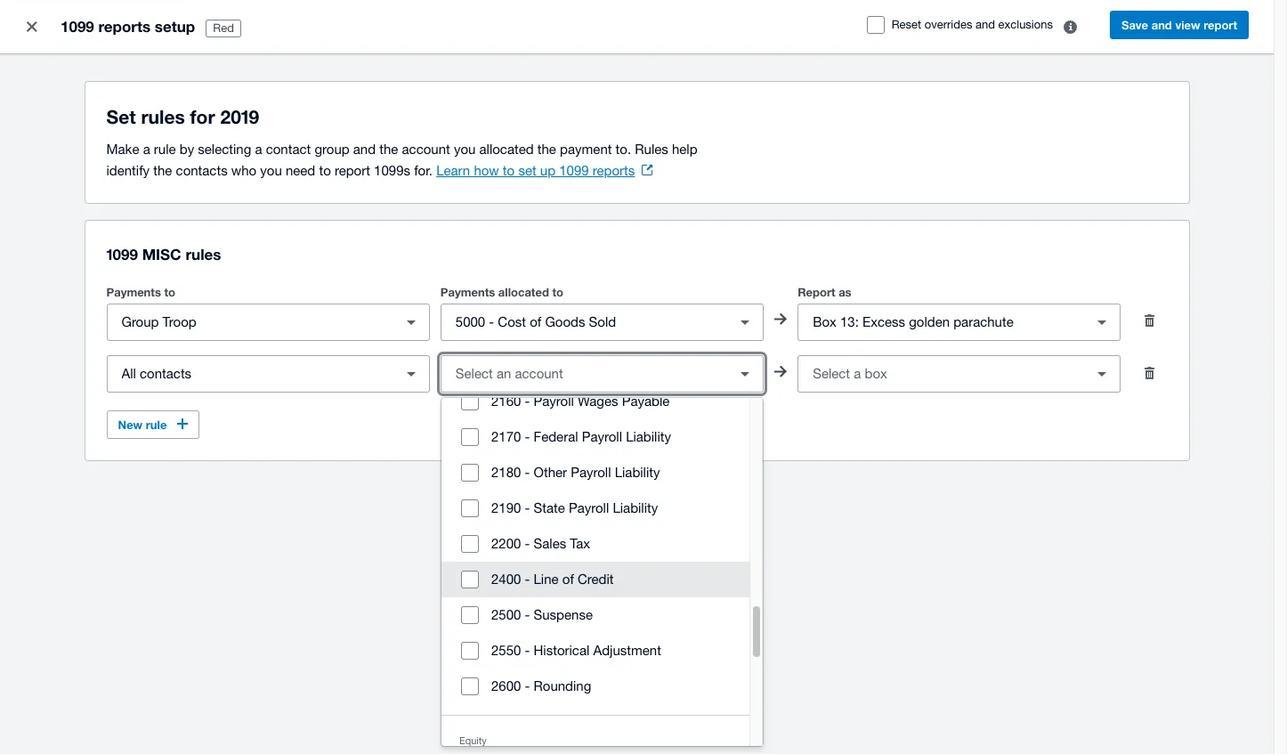 Task type: vqa. For each thing, say whether or not it's contained in the screenshot.
Bills "navigation"
no



Task type: locate. For each thing, give the bounding box(es) containing it.
- right 2200 at the left bottom
[[525, 536, 530, 551]]

rule inside make a rule by selecting a contact group and the account you allocated the payment to. rules help identify the contacts who you need to report 1099s for.
[[154, 142, 176, 157]]

rules right misc
[[186, 245, 221, 264]]

payroll inside button
[[534, 394, 574, 409]]

2190
[[492, 500, 521, 516]]

2200
[[492, 536, 521, 551]]

clear overrides and exclusions image
[[1053, 9, 1089, 45]]

payroll for federal
[[582, 429, 622, 444]]

red
[[213, 21, 234, 35]]

allocated
[[480, 142, 534, 157], [499, 285, 549, 299]]

2 expand list of contact groups image from the top
[[393, 356, 429, 392]]

- right 2170
[[525, 429, 530, 444]]

2500 - suspense
[[492, 607, 593, 622]]

2 a from the left
[[255, 142, 262, 157]]

- for 2600
[[525, 679, 530, 694]]

1099s
[[374, 163, 411, 178]]

reports down 'to.'
[[593, 163, 635, 178]]

group
[[442, 384, 763, 754]]

- right 2160
[[525, 394, 530, 409]]

2 vertical spatial liability
[[613, 500, 658, 516]]

expand list of boxes image
[[1085, 356, 1121, 392]]

1099 for 1099 reports setup
[[61, 17, 94, 36]]

to inside make a rule by selecting a contact group and the account you allocated the payment to. rules help identify the contacts who you need to report 1099s for.
[[319, 163, 331, 178]]

Payments allocated to field
[[442, 305, 728, 339]]

payroll down 2180 - other payroll liability button
[[569, 500, 609, 516]]

new rule button
[[106, 411, 200, 439]]

1 horizontal spatial report
[[1204, 18, 1238, 32]]

payment
[[560, 142, 612, 157]]

1 horizontal spatial the
[[380, 142, 398, 157]]

1 horizontal spatial 1099
[[106, 245, 138, 264]]

and right overrides
[[976, 18, 996, 31]]

0 vertical spatial liability
[[626, 429, 671, 444]]

0 vertical spatial expand list of contact groups image
[[393, 305, 429, 340]]

1 vertical spatial 1099
[[559, 163, 589, 178]]

1 horizontal spatial payments
[[441, 285, 495, 299]]

- inside 'button'
[[525, 500, 530, 516]]

1 vertical spatial report
[[335, 163, 370, 178]]

0 vertical spatial allocated
[[480, 142, 534, 157]]

0 horizontal spatial and
[[353, 142, 376, 157]]

payments
[[106, 285, 161, 299], [441, 285, 495, 299]]

adjustment
[[594, 643, 662, 658]]

to
[[319, 163, 331, 178], [503, 163, 515, 178], [164, 285, 175, 299], [553, 285, 564, 299]]

rule inside button
[[146, 418, 167, 432]]

2 vertical spatial 1099
[[106, 245, 138, 264]]

- for 2170
[[525, 429, 530, 444]]

5 - from the top
[[525, 536, 530, 551]]

8 - from the top
[[525, 643, 530, 658]]

report right view
[[1204, 18, 1238, 32]]

up
[[540, 163, 556, 178]]

expand list of boxes image
[[1085, 305, 1121, 340]]

0 vertical spatial report
[[1204, 18, 1238, 32]]

1099 reports setup
[[61, 17, 195, 36]]

liability
[[626, 429, 671, 444], [615, 465, 660, 480], [613, 500, 658, 516]]

contact
[[266, 142, 311, 157]]

by
[[180, 142, 194, 157]]

payments for payments to
[[106, 285, 161, 299]]

1099 down payment
[[559, 163, 589, 178]]

Select a contact group field
[[107, 357, 393, 391]]

-
[[525, 394, 530, 409], [525, 429, 530, 444], [525, 465, 530, 480], [525, 500, 530, 516], [525, 536, 530, 551], [525, 572, 530, 587], [525, 607, 530, 622], [525, 643, 530, 658], [525, 679, 530, 694]]

report
[[1204, 18, 1238, 32], [335, 163, 370, 178]]

group
[[315, 142, 350, 157]]

- left line
[[525, 572, 530, 587]]

save and view report
[[1122, 18, 1238, 32]]

2180 - other payroll liability
[[492, 465, 660, 480]]

learn
[[437, 163, 470, 178]]

2400
[[492, 572, 521, 587]]

1 expand list of contact groups image from the top
[[393, 305, 429, 340]]

payable
[[622, 394, 670, 409]]

0 vertical spatial rule
[[154, 142, 176, 157]]

allocated up how
[[480, 142, 534, 157]]

of
[[563, 572, 574, 587]]

reports left setup
[[98, 17, 151, 36]]

expand list of contact groups image for select a contact group "field"
[[393, 356, 429, 392]]

3 - from the top
[[525, 465, 530, 480]]

2 horizontal spatial and
[[1152, 18, 1173, 32]]

2 expand list image from the top
[[728, 356, 763, 392]]

rule right new
[[146, 418, 167, 432]]

payroll up federal in the left of the page
[[534, 394, 574, 409]]

federal
[[534, 429, 578, 444]]

setup
[[155, 17, 195, 36]]

1 horizontal spatial a
[[255, 142, 262, 157]]

liability down payable
[[626, 429, 671, 444]]

0 vertical spatial 1099
[[61, 17, 94, 36]]

- for 2160
[[525, 394, 530, 409]]

report down group at the left of the page
[[335, 163, 370, 178]]

- for 2180
[[525, 465, 530, 480]]

liability inside button
[[615, 465, 660, 480]]

expand list image
[[728, 305, 763, 340], [728, 356, 763, 392]]

identify
[[106, 163, 150, 178]]

2200 - sales tax button
[[442, 526, 750, 562]]

- right 2550
[[525, 643, 530, 658]]

liability inside 'button'
[[613, 500, 658, 516]]

allocated up payments allocated to field
[[499, 285, 549, 299]]

report as
[[798, 285, 852, 299]]

0 horizontal spatial a
[[143, 142, 150, 157]]

2170 - federal payroll liability
[[492, 429, 671, 444]]

expand list of contact groups image
[[393, 305, 429, 340], [393, 356, 429, 392]]

1 horizontal spatial and
[[976, 18, 996, 31]]

to.
[[616, 142, 632, 157]]

rule left by
[[154, 142, 176, 157]]

for
[[190, 106, 215, 128]]

a
[[143, 142, 150, 157], [255, 142, 262, 157]]

1 vertical spatial reports
[[593, 163, 635, 178]]

set
[[106, 106, 136, 128]]

delete the rule for payments to the group troop, allocated to 5000 - cost of goods sold, mapped to misc_pre2020 box 13 image
[[1132, 303, 1168, 338]]

9 - from the top
[[525, 679, 530, 694]]

2190 - state payroll liability button
[[442, 491, 750, 526]]

the up "up"
[[538, 142, 557, 157]]

payroll for other
[[571, 465, 611, 480]]

1 vertical spatial you
[[260, 163, 282, 178]]

payroll down 2160 - payroll wages payable button at the bottom of the page
[[582, 429, 622, 444]]

1 vertical spatial expand list of contact groups image
[[393, 356, 429, 392]]

0 vertical spatial you
[[454, 142, 476, 157]]

group containing 2160 - payroll wages payable
[[442, 384, 763, 754]]

2400 - line of credit
[[492, 572, 614, 587]]

- right the 2500 in the bottom of the page
[[525, 607, 530, 622]]

1 vertical spatial rule
[[146, 418, 167, 432]]

1 - from the top
[[525, 394, 530, 409]]

1099 right close rules image
[[61, 17, 94, 36]]

the
[[380, 142, 398, 157], [538, 142, 557, 157], [153, 163, 172, 178]]

report
[[798, 285, 836, 299]]

1 vertical spatial expand list image
[[728, 356, 763, 392]]

a right make at the left
[[143, 142, 150, 157]]

exclusions
[[999, 18, 1053, 31]]

1 horizontal spatial rules
[[186, 245, 221, 264]]

liability inside 'button'
[[626, 429, 671, 444]]

- inside button
[[525, 572, 530, 587]]

state
[[534, 500, 565, 516]]

help
[[672, 142, 698, 157]]

1 a from the left
[[143, 142, 150, 157]]

and inside make a rule by selecting a contact group and the account you allocated the payment to. rules help identify the contacts who you need to report 1099s for.
[[353, 142, 376, 157]]

7 - from the top
[[525, 607, 530, 622]]

2500
[[492, 607, 521, 622]]

reports
[[98, 17, 151, 36], [593, 163, 635, 178]]

view
[[1176, 18, 1201, 32]]

- right 2190
[[525, 500, 530, 516]]

liability down 2180 - other payroll liability button
[[613, 500, 658, 516]]

0 vertical spatial rules
[[141, 106, 185, 128]]

6 - from the top
[[525, 572, 530, 587]]

payroll down 2170 - federal payroll liability 'button' at the bottom of the page
[[571, 465, 611, 480]]

overrides
[[925, 18, 973, 31]]

0 horizontal spatial report
[[335, 163, 370, 178]]

the up 1099s
[[380, 142, 398, 157]]

0 horizontal spatial you
[[260, 163, 282, 178]]

0 vertical spatial expand list image
[[728, 305, 763, 340]]

close rules image
[[14, 9, 50, 45]]

1 payments from the left
[[106, 285, 161, 299]]

rules left for
[[141, 106, 185, 128]]

1 vertical spatial liability
[[615, 465, 660, 480]]

you
[[454, 142, 476, 157], [260, 163, 282, 178]]

and
[[976, 18, 996, 31], [1152, 18, 1173, 32], [353, 142, 376, 157]]

to down group at the left of the page
[[319, 163, 331, 178]]

need
[[286, 163, 315, 178]]

expand list image for payments allocated to field
[[728, 305, 763, 340]]

report inside button
[[1204, 18, 1238, 32]]

- right the 2180
[[525, 465, 530, 480]]

1099 misc rules
[[106, 245, 221, 264]]

2 horizontal spatial 1099
[[559, 163, 589, 178]]

payroll inside 'button'
[[569, 500, 609, 516]]

- inside 'button'
[[525, 429, 530, 444]]

payroll
[[534, 394, 574, 409], [582, 429, 622, 444], [571, 465, 611, 480], [569, 500, 609, 516]]

you up learn
[[454, 142, 476, 157]]

payroll inside 'button'
[[582, 429, 622, 444]]

save
[[1122, 18, 1149, 32]]

liability for 2180 - other payroll liability
[[615, 465, 660, 480]]

to up payments allocated to field
[[553, 285, 564, 299]]

0 horizontal spatial the
[[153, 163, 172, 178]]

rule
[[154, 142, 176, 157], [146, 418, 167, 432]]

2 - from the top
[[525, 429, 530, 444]]

and right group at the left of the page
[[353, 142, 376, 157]]

0 horizontal spatial 1099
[[61, 17, 94, 36]]

liability down 2170 - federal payroll liability 'button' at the bottom of the page
[[615, 465, 660, 480]]

payments for payments allocated to
[[441, 285, 495, 299]]

liability for 2190 - state payroll liability
[[613, 500, 658, 516]]

4 - from the top
[[525, 500, 530, 516]]

for.
[[414, 163, 433, 178]]

- right '2600'
[[525, 679, 530, 694]]

- for 2400
[[525, 572, 530, 587]]

you right who
[[260, 163, 282, 178]]

payroll inside button
[[571, 465, 611, 480]]

2190 - state payroll liability
[[492, 500, 658, 516]]

and left view
[[1152, 18, 1173, 32]]

the right identify
[[153, 163, 172, 178]]

1 expand list image from the top
[[728, 305, 763, 340]]

0 horizontal spatial reports
[[98, 17, 151, 36]]

0 horizontal spatial payments
[[106, 285, 161, 299]]

as
[[839, 285, 852, 299]]

2 payments from the left
[[441, 285, 495, 299]]

payments to
[[106, 285, 175, 299]]

2180 - other payroll liability button
[[442, 455, 750, 491]]

1 horizontal spatial you
[[454, 142, 476, 157]]

1099 left misc
[[106, 245, 138, 264]]

a up who
[[255, 142, 262, 157]]

learn how to set up 1099 reports link
[[437, 163, 653, 178]]



Task type: describe. For each thing, give the bounding box(es) containing it.
selecting
[[198, 142, 251, 157]]

2170 - federal payroll liability button
[[442, 419, 750, 455]]

2180
[[492, 465, 521, 480]]

report inside make a rule by selecting a contact group and the account you allocated the payment to. rules help identify the contacts who you need to report 1099s for.
[[335, 163, 370, 178]]

0 vertical spatial reports
[[98, 17, 151, 36]]

to left set
[[503, 163, 515, 178]]

- for 2200
[[525, 536, 530, 551]]

equity
[[460, 736, 487, 746]]

expand list of contact groups image for payments to field
[[393, 305, 429, 340]]

Select an account field
[[442, 357, 728, 391]]

delete the incomplete rule for payments to the all contacts image
[[1132, 355, 1168, 391]]

set
[[519, 163, 537, 178]]

rules
[[635, 142, 669, 157]]

2600 - rounding button
[[442, 669, 750, 704]]

1 horizontal spatial reports
[[593, 163, 635, 178]]

to down 1099 misc rules
[[164, 285, 175, 299]]

set rules for 2019
[[106, 106, 259, 128]]

reset
[[892, 18, 922, 31]]

make a rule by selecting a contact group and the account you allocated the payment to. rules help identify the contacts who you need to report 1099s for.
[[106, 142, 698, 178]]

expand list image for select an account field
[[728, 356, 763, 392]]

account
[[402, 142, 450, 157]]

sales
[[534, 536, 567, 551]]

who
[[231, 163, 257, 178]]

new
[[118, 418, 143, 432]]

2600 - rounding
[[492, 679, 592, 694]]

Report as field
[[799, 305, 1085, 339]]

make
[[106, 142, 139, 157]]

2019
[[220, 106, 259, 128]]

1 vertical spatial allocated
[[499, 285, 549, 299]]

contacts
[[176, 163, 228, 178]]

allocated inside make a rule by selecting a contact group and the account you allocated the payment to. rules help identify the contacts who you need to report 1099s for.
[[480, 142, 534, 157]]

2170
[[492, 429, 521, 444]]

2550
[[492, 643, 521, 658]]

2 horizontal spatial the
[[538, 142, 557, 157]]

2500 - suspense button
[[442, 598, 750, 633]]

2550 - historical adjustment
[[492, 643, 662, 658]]

rounding
[[534, 679, 592, 694]]

1 vertical spatial rules
[[186, 245, 221, 264]]

how
[[474, 163, 499, 178]]

payments allocated to
[[441, 285, 564, 299]]

historical
[[534, 643, 590, 658]]

1099 for 1099 misc rules
[[106, 245, 138, 264]]

- for 2190
[[525, 500, 530, 516]]

2200 - sales tax
[[492, 536, 591, 551]]

tax
[[570, 536, 591, 551]]

learn how to set up 1099 reports
[[437, 163, 635, 178]]

2160 - payroll wages payable button
[[442, 384, 750, 419]]

2400 - line of credit button
[[442, 562, 750, 598]]

and inside button
[[1152, 18, 1173, 32]]

credit
[[578, 572, 614, 587]]

other
[[534, 465, 567, 480]]

suspense
[[534, 607, 593, 622]]

0 horizontal spatial rules
[[141, 106, 185, 128]]

line
[[534, 572, 559, 587]]

- for 2500
[[525, 607, 530, 622]]

reset overrides and exclusions
[[892, 18, 1053, 31]]

Payments to field
[[107, 305, 393, 339]]

new rule
[[118, 418, 167, 432]]

2160 - payroll wages payable
[[492, 394, 670, 409]]

Select a box field
[[799, 357, 1085, 391]]

payroll for state
[[569, 500, 609, 516]]

2160
[[492, 394, 521, 409]]

save and view report button
[[1110, 11, 1249, 39]]

wages
[[578, 394, 619, 409]]

2550 - historical adjustment button
[[442, 633, 750, 669]]

2600
[[492, 679, 521, 694]]

misc
[[142, 245, 181, 264]]

liability for 2170 - federal payroll liability
[[626, 429, 671, 444]]

- for 2550
[[525, 643, 530, 658]]



